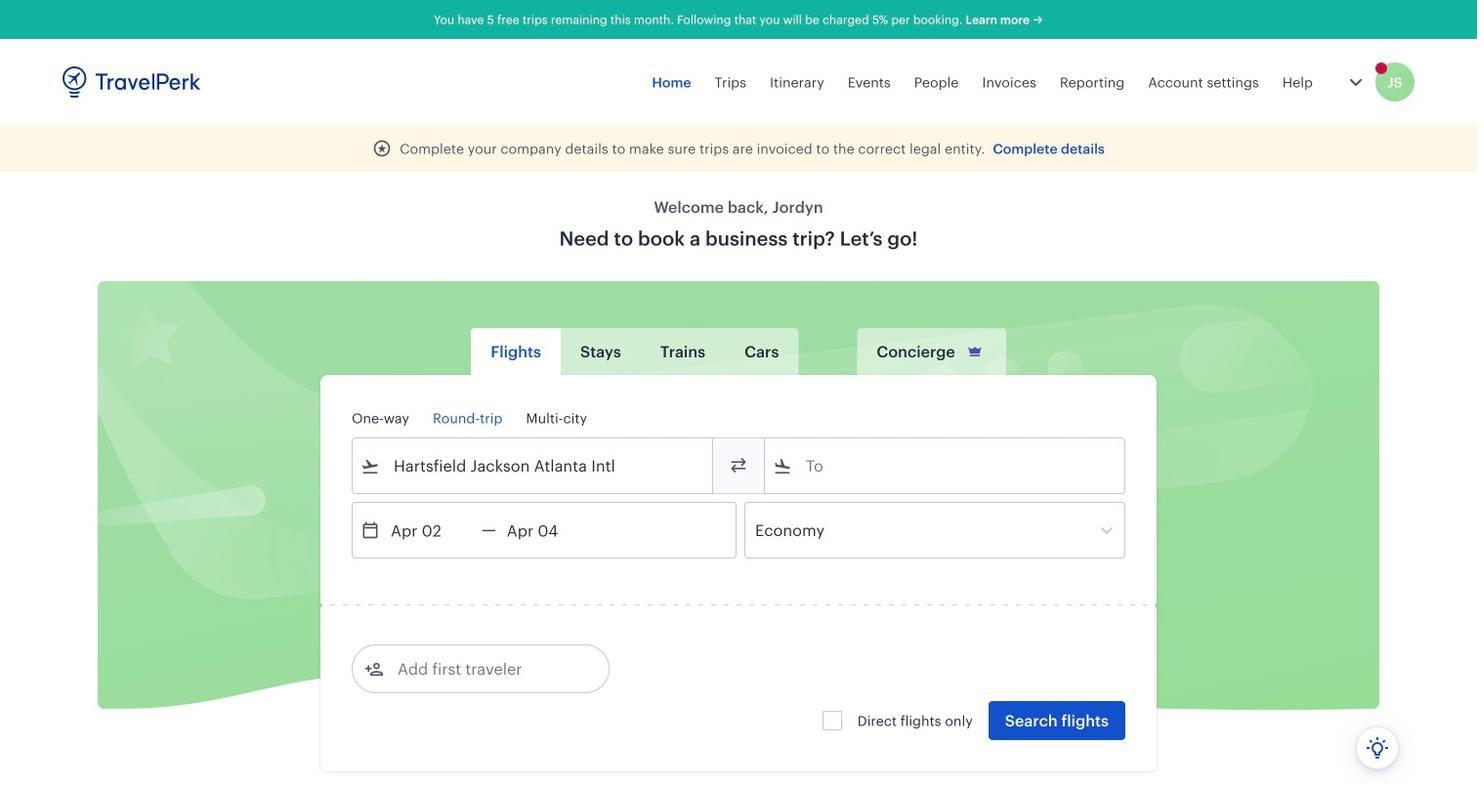 Task type: locate. For each thing, give the bounding box(es) containing it.
Return text field
[[496, 503, 598, 558]]

Add first traveler search field
[[384, 654, 587, 685]]



Task type: describe. For each thing, give the bounding box(es) containing it.
From search field
[[380, 450, 687, 482]]

To search field
[[792, 450, 1099, 482]]

Depart text field
[[380, 503, 482, 558]]



